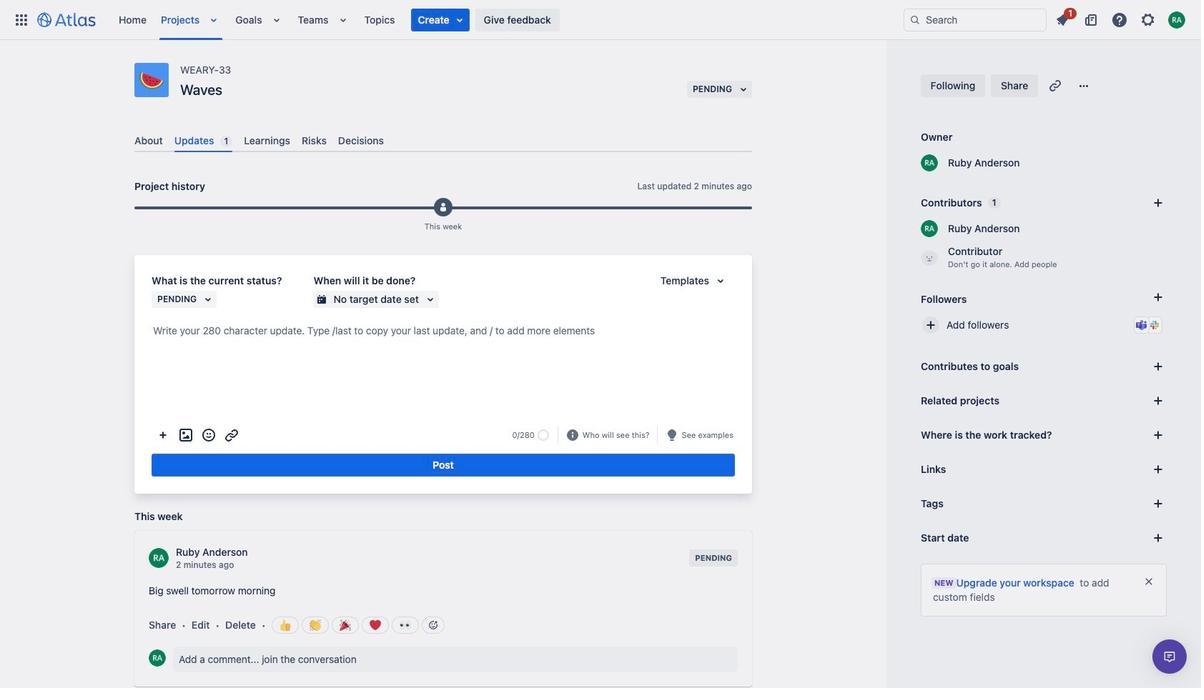 Task type: locate. For each thing, give the bounding box(es) containing it.
:thumbsup: image
[[279, 620, 291, 632], [279, 620, 291, 632]]

:heart: image
[[369, 620, 381, 632], [369, 620, 381, 632]]

insert link image
[[223, 427, 240, 444]]

list item
[[205, 0, 225, 40], [268, 0, 288, 40], [334, 0, 354, 40], [1050, 5, 1077, 31], [411, 8, 470, 31]]

slack logo showing nan channels are connected to this project image
[[1149, 320, 1161, 331]]

list
[[112, 0, 904, 40], [1050, 5, 1193, 31]]

1 horizontal spatial list
[[1050, 5, 1193, 31]]

None search field
[[904, 8, 1047, 31]]

msteams logo showing  channels are connected to this project image
[[1136, 320, 1148, 331]]

search image
[[910, 14, 921, 25]]

tab list
[[129, 129, 758, 152]]

banner
[[0, 0, 1201, 40]]

:tada: image
[[339, 620, 351, 632], [339, 620, 351, 632]]

:eyes: image
[[399, 620, 411, 632], [399, 620, 411, 632]]

close banner image
[[1143, 576, 1155, 588]]

Main content area, start typing to enter text. text field
[[152, 323, 735, 345]]

Search field
[[904, 8, 1047, 31]]



Task type: vqa. For each thing, say whether or not it's contained in the screenshot.
the left LIST
yes



Task type: describe. For each thing, give the bounding box(es) containing it.
more actions image
[[154, 427, 172, 444]]

add a follower image
[[1150, 289, 1167, 306]]

top element
[[9, 0, 904, 40]]

insert emoji image
[[200, 427, 217, 444]]

added new contributor image
[[438, 202, 449, 213]]

:clap: image
[[309, 620, 321, 632]]

help image
[[1111, 11, 1128, 28]]

:clap: image
[[309, 620, 321, 632]]

list item inside 'top' "element"
[[411, 8, 470, 31]]

add follower image
[[922, 317, 940, 334]]

0 horizontal spatial list
[[112, 0, 904, 40]]

add files, videos, or images image
[[177, 427, 195, 444]]

open intercom messenger image
[[1161, 649, 1178, 666]]



